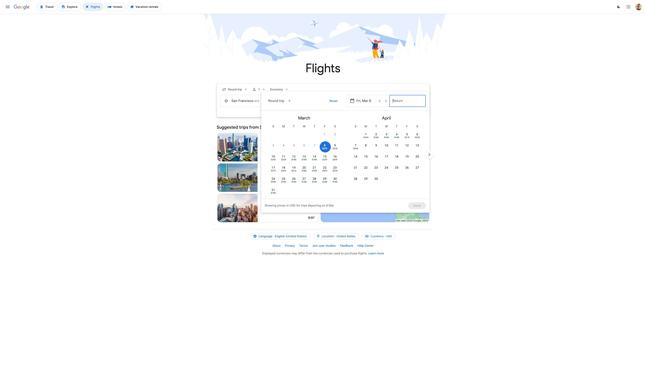 Task type: locate. For each thing, give the bounding box(es) containing it.
0 horizontal spatial , 279 us dollars element
[[271, 170, 276, 172]]

saturday, march 23, 2024 element
[[333, 166, 337, 170]]

, 186 us dollars element up tuesday, march 19, 2024 element
[[291, 159, 296, 161]]

0 horizontal spatial , 248 us dollars element
[[271, 181, 276, 183]]

, 248 us dollars element up sunday, march 31, 2024 element
[[271, 181, 276, 183]]

saturday, april 13, 2024 element
[[416, 144, 419, 148]]

wednesday, march 6, 2024 element
[[303, 144, 305, 148]]

Return text field
[[393, 95, 422, 107]]

, 185 us dollars element for friday, march 29, 2024 element at the top of the page
[[322, 181, 327, 183]]

sunday, march 24, 2024 element
[[272, 177, 275, 181]]

thursday, april 18, 2024 element
[[395, 155, 399, 159]]

tuesday, april 2, 2024 element
[[375, 132, 377, 137]]

Departure text field
[[357, 95, 386, 107], [357, 95, 376, 107]]

, 186 us dollars element right monday, march 25, 2024 element
[[291, 181, 296, 183]]

1 vertical spatial , 228 us dollars element
[[281, 159, 286, 161]]

, 186 us dollars element for wednesday, march 20, 2024 element
[[302, 170, 307, 172]]

thursday, march 14, 2024 element
[[313, 155, 316, 159]]

1 vertical spatial , 248 us dollars element
[[271, 181, 276, 183]]

, 186 us dollars element up 'wednesday, april 10, 2024' element
[[384, 137, 389, 139]]

friday, march 29, 2024 element
[[323, 177, 327, 181]]

 image inside suggested trips from san francisco region
[[276, 206, 276, 211]]

, 186 us dollars element for "thursday, april 4, 2024" element
[[394, 137, 399, 139]]

thursday, march 7, 2024 element
[[314, 144, 315, 148]]

, 248 us dollars element for sunday, march 24, 2024 element
[[271, 181, 276, 183]]

row up wednesday, april 24, 2024 element
[[351, 153, 423, 165]]

, 209 us dollars element for friday, march 15, 2024 element
[[322, 159, 327, 161]]

2 vertical spatial , 228 us dollars element
[[333, 170, 338, 172]]

 image
[[276, 206, 276, 211]]

grid
[[263, 113, 428, 202]]

, 186 us dollars element for tuesday, march 26, 2024 element
[[291, 181, 296, 183]]

, 209 us dollars element up "friday, march 22, 2024" element
[[322, 159, 327, 161]]

0 vertical spatial , 279 us dollars element
[[322, 148, 327, 150]]

thursday, march 21, 2024 element
[[313, 166, 316, 170]]

, 185 us dollars element right wednesday, march 27, 2024 element
[[312, 181, 317, 183]]

, 210 us dollars element
[[291, 170, 296, 172]]

row up friday, march 8, 2024, departure date. element
[[320, 129, 340, 143]]

monday, march 4, 2024 element
[[283, 144, 285, 148]]

tuesday, april 9, 2024 element
[[375, 144, 377, 148]]

tuesday, march 12, 2024 element
[[292, 155, 296, 159]]

friday, march 15, 2024 element
[[323, 155, 327, 159]]

, 186 us dollars element
[[374, 137, 379, 139], [384, 137, 389, 139], [394, 137, 399, 139], [291, 159, 296, 161], [302, 170, 307, 172], [291, 181, 296, 183], [302, 181, 307, 183]]

, 186 us dollars element for wednesday, march 27, 2024 element
[[302, 181, 307, 183]]

tuesday, april 16, 2024 element
[[375, 155, 378, 159]]

wednesday, march 20, 2024 element
[[302, 166, 306, 170]]

0 vertical spatial , 248 us dollars element
[[353, 148, 358, 150]]

, 209 us dollars element
[[322, 159, 327, 161], [333, 159, 338, 161]]

Return text field
[[393, 95, 422, 107]]

2 row group from the left
[[345, 113, 428, 197]]

, 279 us dollars element
[[322, 148, 327, 150], [271, 170, 276, 172]]

, 185 us dollars element down sunday, march 24, 2024 element
[[271, 192, 276, 195]]

friday, april 26, 2024 element
[[405, 166, 409, 170]]

frontier image
[[261, 146, 265, 149]]

monday, april 8, 2024 element
[[365, 144, 367, 148]]

thursday, april 4, 2024 element
[[396, 132, 398, 137]]

saturday, march 2, 2024 element
[[334, 132, 336, 137]]

Flight search field
[[213, 84, 435, 213]]

, 186 us dollars element up "thursday, april 11, 2024" element
[[394, 137, 399, 139]]

wednesday, march 13, 2024 element
[[302, 155, 306, 159]]

, 228 us dollars element up saturday, march 16, 2024 element
[[333, 148, 338, 150]]

, 186 us dollars element right tuesday, march 26, 2024 element
[[302, 181, 307, 183]]

, 185 us dollars element
[[302, 159, 307, 161], [312, 159, 317, 161], [312, 170, 317, 172], [281, 181, 286, 183], [312, 181, 317, 183], [322, 181, 327, 183], [333, 181, 338, 183], [271, 192, 276, 195]]

, 248 us dollars element up sunday, april 14, 2024 'element'
[[353, 148, 358, 150]]

thursday, march 28, 2024 element
[[313, 177, 316, 181]]

saturday, march 16, 2024 element
[[333, 155, 337, 159]]

, 185 us dollars element right thursday, march 28, 2024 element
[[322, 181, 327, 183]]

sunday, march 3, 2024 element
[[272, 144, 274, 148]]

2 , 209 us dollars element from the left
[[333, 159, 338, 161]]

, 185 us dollars element right sunday, march 24, 2024 element
[[281, 181, 286, 183]]

, 185 us dollars element up wednesday, march 20, 2024 element
[[302, 159, 307, 161]]

monday, april 22, 2024 element
[[364, 166, 368, 170]]

, 248 us dollars element
[[353, 148, 358, 150], [271, 181, 276, 183]]

, 185 us dollars element up thursday, march 21, 2024 element
[[312, 159, 317, 161]]

, 204 us dollars element
[[364, 137, 368, 139]]

, 228 us dollars element
[[333, 148, 338, 150], [281, 159, 286, 161], [333, 170, 338, 172]]

sunday, april 28, 2024 element
[[354, 177, 357, 181]]

sunday, april 21, 2024 element
[[354, 166, 357, 170]]

row group
[[263, 113, 345, 198], [345, 113, 428, 197]]

, 185 us dollars element right friday, march 29, 2024 element at the top of the page
[[333, 181, 338, 183]]

, 186 us dollars element up tuesday, april 9, 2024 element
[[374, 137, 379, 139]]

, 218 us dollars element
[[405, 137, 410, 139]]

thursday, april 25, 2024 element
[[395, 166, 399, 170]]

change appearance image
[[614, 2, 624, 12]]

1 horizontal spatial , 209 us dollars element
[[333, 159, 338, 161]]

0 vertical spatial , 228 us dollars element
[[333, 148, 338, 150]]

, 279 us dollars element up sunday, march 24, 2024 element
[[271, 170, 276, 172]]

, 185 us dollars element up thursday, march 28, 2024 element
[[312, 170, 317, 172]]

, 279 us dollars element up friday, march 15, 2024 element
[[322, 148, 327, 150]]

1 horizontal spatial , 248 us dollars element
[[353, 148, 358, 150]]

wednesday, march 27, 2024 element
[[302, 177, 306, 181]]

1 vertical spatial , 279 us dollars element
[[271, 170, 276, 172]]

, 228 us dollars element up monday, march 18, 2024 element on the left of page
[[281, 159, 286, 161]]

187 US dollars text field
[[308, 216, 315, 220]]

main menu image
[[5, 4, 10, 9]]

row up wednesday, april 17, 2024 element
[[351, 142, 423, 154]]

0 horizontal spatial , 209 us dollars element
[[322, 159, 327, 161]]

1 horizontal spatial , 279 us dollars element
[[322, 148, 327, 150]]

, 209 us dollars element up saturday, march 23, 2024 element
[[333, 159, 338, 161]]

, 228 us dollars element up the saturday, march 30, 2024 element
[[333, 170, 338, 172]]

, 186 us dollars element up wednesday, march 27, 2024 element
[[302, 170, 307, 172]]

row
[[320, 129, 340, 143], [361, 129, 423, 143], [268, 142, 340, 154], [351, 142, 423, 154], [268, 153, 340, 165], [351, 153, 423, 165], [268, 164, 340, 176], [351, 164, 423, 176], [268, 175, 340, 187], [351, 175, 381, 187]]

, 208 us dollars element
[[415, 137, 420, 139]]

, 220 us dollars element
[[271, 159, 276, 161]]

1 , 209 us dollars element from the left
[[322, 159, 327, 161]]

None field
[[220, 86, 250, 93], [269, 86, 291, 93], [265, 96, 294, 106], [220, 86, 250, 93], [269, 86, 291, 93], [265, 96, 294, 106]]



Task type: describe. For each thing, give the bounding box(es) containing it.
, 209 us dollars element for saturday, march 16, 2024 element
[[333, 159, 338, 161]]

monday, march 25, 2024 element
[[282, 177, 285, 181]]

, 185 us dollars element for sunday, march 31, 2024 element
[[271, 192, 276, 195]]

wednesday, april 17, 2024 element
[[385, 155, 388, 159]]

wednesday, april 10, 2024 element
[[385, 144, 388, 148]]

saturday, march 30, 2024 element
[[333, 177, 337, 181]]

friday, march 22, 2024 element
[[323, 166, 327, 170]]

row down monday, april 22, 2024 element
[[351, 175, 381, 187]]

saturday, april 6, 2024 element
[[417, 132, 418, 137]]

saturday, april 20, 2024 element
[[416, 155, 419, 159]]

sunday, march 31, 2024 element
[[272, 188, 275, 192]]

tuesday, april 23, 2024 element
[[375, 166, 378, 170]]

monday, march 18, 2024 element
[[282, 166, 285, 170]]

row up wednesday, march 20, 2024 element
[[268, 153, 340, 165]]

sunday, april 14, 2024 element
[[354, 155, 357, 159]]

, 185 us dollars element for thursday, march 21, 2024 element
[[312, 170, 317, 172]]

, 185 us dollars element for thursday, march 14, 2024 element
[[312, 159, 317, 161]]

tuesday, april 30, 2024 element
[[375, 177, 378, 181]]

tuesday, march 26, 2024 element
[[292, 177, 296, 181]]

row down wednesday, march 20, 2024 element
[[268, 175, 340, 187]]

monday, april 29, 2024 element
[[364, 177, 368, 181]]

, 185 us dollars element for wednesday, march 13, 2024 element
[[302, 159, 307, 161]]

, 279 us dollars element for sunday, march 17, 2024 element
[[271, 170, 276, 172]]

, 185 us dollars element for thursday, march 28, 2024 element
[[312, 181, 317, 183]]

tuesday, march 5, 2024 element
[[293, 144, 295, 148]]

, 185 us dollars element for monday, march 25, 2024 element
[[281, 181, 286, 183]]

, 239 us dollars element
[[281, 170, 286, 172]]

, 228 us dollars element for monday, march 11, 2024 element
[[281, 159, 286, 161]]

friday, april 19, 2024 element
[[405, 155, 409, 159]]

row down wednesday, april 17, 2024 element
[[351, 164, 423, 176]]

Where from? San Francisco SFO text field
[[220, 95, 281, 107]]

frontier, spirit, and sun country airlines image
[[261, 176, 265, 180]]

saturday, march 9, 2024 element
[[334, 144, 336, 148]]

sunday, march 10, 2024 element
[[272, 155, 275, 159]]

, 185 us dollars element for the saturday, march 30, 2024 element
[[333, 181, 338, 183]]

wednesday, april 3, 2024 element
[[386, 132, 387, 137]]

, 248 us dollars element for sunday, april 7, 2024 element
[[353, 148, 358, 150]]

swap origin and destination. image
[[279, 99, 284, 104]]

, 203 us dollars element
[[322, 170, 327, 172]]

, 186 us dollars element for tuesday, march 12, 2024 element
[[291, 159, 296, 161]]

friday, april 12, 2024 element
[[405, 144, 409, 148]]

, 186 us dollars element for "wednesday, april 3, 2024" 'element'
[[384, 137, 389, 139]]

suggested trips from san francisco region
[[217, 123, 429, 225]]

row up "thursday, april 11, 2024" element
[[361, 129, 423, 143]]

monday, april 1, 2024 element
[[365, 132, 367, 137]]

, 279 us dollars element for friday, march 8, 2024, departure date. element
[[322, 148, 327, 150]]

friday, march 8, 2024, departure date. element
[[324, 144, 326, 148]]

, 186 us dollars element for tuesday, april 2, 2024 element
[[374, 137, 379, 139]]

sunday, march 17, 2024 element
[[272, 166, 275, 170]]

friday, march 1, 2024 element
[[324, 132, 326, 137]]

thursday, april 11, 2024 element
[[395, 144, 399, 148]]

next image
[[424, 150, 435, 160]]

grid inside flight search field
[[263, 113, 428, 202]]

wednesday, april 24, 2024 element
[[385, 166, 388, 170]]

sunday, april 7, 2024 element
[[355, 144, 357, 148]]

tuesday, march 19, 2024 element
[[292, 166, 296, 170]]

56 US dollars text field
[[309, 155, 315, 159]]

1 row group from the left
[[263, 113, 345, 198]]

frontier image
[[261, 207, 265, 210]]

, 228 us dollars element for saturday, march 9, 2024 'element'
[[333, 148, 338, 150]]

monday, march 11, 2024 element
[[282, 155, 285, 159]]

row up wednesday, march 27, 2024 element
[[268, 164, 340, 176]]

saturday, april 27, 2024 element
[[416, 166, 419, 170]]

monday, april 15, 2024 element
[[364, 155, 368, 159]]

, 228 us dollars element for saturday, march 23, 2024 element
[[333, 170, 338, 172]]

friday, april 5, 2024 element
[[406, 132, 408, 137]]

row up wednesday, march 13, 2024 element
[[268, 142, 340, 154]]



Task type: vqa. For each thing, say whether or not it's contained in the screenshot.
Sunday, April 14, 2024 ELEMENT
yes



